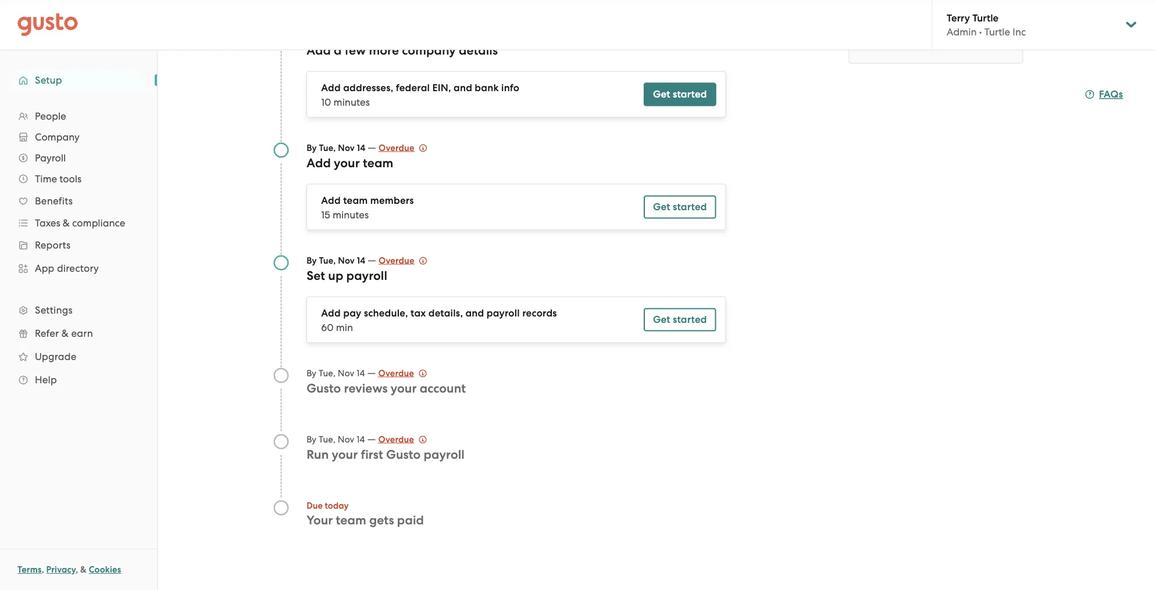 Task type: describe. For each thing, give the bounding box(es) containing it.
by tue, nov 14 — for gusto
[[307, 368, 378, 379]]

faqs
[[1099, 88, 1123, 100]]

a
[[334, 43, 342, 58]]

terms , privacy , & cookies
[[17, 565, 121, 576]]

refer & earn
[[35, 328, 93, 340]]

directory
[[57, 263, 99, 274]]

•
[[979, 26, 982, 38]]

terry turtle admin • turtle inc
[[947, 12, 1026, 38]]

by for run your first gusto payroll
[[307, 435, 316, 445]]

up
[[328, 269, 343, 283]]

terry
[[947, 12, 970, 24]]

team inside add team members 15 minutes
[[343, 195, 368, 207]]

by tue, nov 14 — for add
[[307, 142, 379, 154]]

by tue, nov 14 — for set
[[307, 255, 379, 266]]

add for add pay schedule, tax details, and payroll records 60 min
[[321, 308, 341, 320]]

addresses,
[[343, 82, 393, 94]]

your for first
[[332, 448, 358, 463]]

gusto navigation element
[[0, 50, 157, 411]]

get started button for set up payroll
[[644, 309, 716, 332]]

reports
[[35, 240, 71, 251]]

refer & earn link
[[12, 323, 145, 344]]

add pay schedule, tax details, and payroll records 60 min
[[321, 308, 557, 334]]

payroll button
[[12, 148, 145, 169]]

— for team
[[368, 142, 376, 154]]

started for add your team
[[673, 201, 707, 213]]

privacy link
[[46, 565, 76, 576]]

0 horizontal spatial gusto
[[307, 382, 341, 396]]

tue, for add
[[319, 143, 336, 154]]

get started for payroll
[[653, 314, 707, 326]]

paid
[[397, 514, 424, 528]]

by for add your team
[[307, 143, 317, 154]]

bank
[[475, 82, 499, 94]]

help link
[[12, 370, 145, 391]]

today
[[325, 501, 349, 512]]

circle blank image
[[273, 368, 289, 384]]

— for your
[[367, 368, 376, 379]]

tue, for set
[[319, 256, 336, 266]]

settings link
[[12, 300, 145, 321]]

company button
[[12, 127, 145, 148]]

terms link
[[17, 565, 42, 576]]

refer
[[35, 328, 59, 340]]

compliance
[[72, 217, 125, 229]]

members
[[370, 195, 414, 207]]

60
[[321, 322, 334, 334]]

list containing people
[[0, 106, 157, 392]]

records
[[522, 308, 557, 320]]

more
[[369, 43, 399, 58]]

company
[[402, 43, 456, 58]]

payroll inside the 'add pay schedule, tax details, and payroll records 60 min'
[[487, 308, 520, 320]]

add for add team members 15 minutes
[[321, 195, 341, 207]]

upgrade link
[[12, 347, 145, 368]]

minutes inside add addresses, federal ein, and bank info 10 minutes
[[334, 97, 370, 108]]

ein,
[[432, 82, 451, 94]]

admin
[[947, 26, 977, 38]]

due today your team gets paid
[[307, 501, 424, 528]]

10
[[321, 97, 331, 108]]

federal
[[396, 82, 430, 94]]

overdue button for team
[[379, 141, 427, 155]]

tue, for gusto
[[319, 369, 336, 379]]

set up payroll
[[307, 269, 387, 283]]

nov for add
[[338, 143, 355, 154]]

time tools button
[[12, 169, 145, 190]]

overdue for your
[[378, 369, 414, 379]]

add for add your team
[[307, 156, 331, 171]]

company
[[35, 131, 79, 143]]

inc
[[1013, 26, 1026, 38]]

taxes & compliance
[[35, 217, 125, 229]]

by for gusto reviews your account
[[307, 369, 316, 379]]

people
[[35, 110, 66, 122]]

min
[[336, 322, 353, 334]]

time
[[35, 173, 57, 185]]

team inside due today your team gets paid
[[336, 514, 366, 528]]

2 , from the left
[[76, 565, 78, 576]]

app
[[35, 263, 54, 274]]

details
[[459, 43, 498, 58]]

minutes inside add team members 15 minutes
[[333, 209, 369, 221]]

1 get started button from the top
[[644, 83, 716, 106]]

privacy
[[46, 565, 76, 576]]

faqs button
[[1085, 88, 1123, 101]]

1 vertical spatial your
[[391, 382, 417, 396]]

app directory
[[35, 263, 99, 274]]

15
[[321, 209, 330, 221]]

cookies
[[89, 565, 121, 576]]

0 vertical spatial team
[[363, 156, 393, 171]]

run
[[307, 448, 329, 463]]

— for first
[[367, 434, 376, 445]]



Task type: vqa. For each thing, say whether or not it's contained in the screenshot.
profile within the button
no



Task type: locate. For each thing, give the bounding box(es) containing it.
14 for first
[[357, 435, 365, 445]]

payroll
[[35, 152, 66, 164]]

started
[[673, 89, 707, 101], [673, 201, 707, 213], [673, 314, 707, 326]]

0 vertical spatial circle blank image
[[273, 434, 289, 451]]

1 14 from the top
[[357, 143, 365, 154]]

& for compliance
[[63, 217, 70, 229]]

add a few more company details
[[307, 43, 498, 58]]

taxes
[[35, 217, 60, 229]]

14 up add your team
[[357, 143, 365, 154]]

your right "run"
[[332, 448, 358, 463]]

& right taxes
[[63, 217, 70, 229]]

1 , from the left
[[42, 565, 44, 576]]

team
[[363, 156, 393, 171], [343, 195, 368, 207], [336, 514, 366, 528]]

2 overdue from the top
[[379, 256, 414, 266]]

setup link
[[12, 70, 145, 91]]

add inside the 'add pay schedule, tax details, and payroll records 60 min'
[[321, 308, 341, 320]]

2 by tue, nov 14 — from the top
[[307, 255, 379, 266]]

nov for gusto
[[338, 369, 354, 379]]

get started button for add your team
[[644, 196, 716, 219]]

&
[[63, 217, 70, 229], [61, 328, 69, 340], [80, 565, 87, 576]]

by tue, nov 14 — up add your team
[[307, 142, 379, 154]]

3 overdue button from the top
[[378, 367, 427, 381]]

your for team
[[334, 156, 360, 171]]

1 vertical spatial get started
[[653, 201, 707, 213]]

nov up add your team
[[338, 143, 355, 154]]

by tue, nov 14 — for run
[[307, 434, 378, 445]]

and right details,
[[465, 308, 484, 320]]

2 by from the top
[[307, 256, 317, 266]]

4 overdue button from the top
[[378, 433, 427, 447]]

get for set up payroll
[[653, 314, 670, 326]]

1 vertical spatial payroll
[[487, 308, 520, 320]]

your up add team members 15 minutes
[[334, 156, 360, 171]]

app directory link
[[12, 258, 145, 279]]

0 vertical spatial &
[[63, 217, 70, 229]]

14 for payroll
[[357, 256, 365, 266]]

0 vertical spatial gusto
[[307, 382, 341, 396]]

benefits
[[35, 195, 73, 207]]

team left members
[[343, 195, 368, 207]]

circle blank image
[[273, 434, 289, 451], [273, 501, 289, 517]]

people button
[[12, 106, 145, 127]]

tue, for run
[[319, 435, 336, 445]]

1 by from the top
[[307, 143, 317, 154]]

turtle up •
[[972, 12, 999, 24]]

nov up reviews
[[338, 369, 354, 379]]

and inside the 'add pay schedule, tax details, and payroll records 60 min'
[[465, 308, 484, 320]]

& left the cookies at the bottom left
[[80, 565, 87, 576]]

by tue, nov 14 — up reviews
[[307, 368, 378, 379]]

overdue button up gusto reviews your account
[[378, 367, 427, 381]]

3 by tue, nov 14 — from the top
[[307, 368, 378, 379]]

team up members
[[363, 156, 393, 171]]

nov for set
[[338, 256, 355, 266]]

first
[[361, 448, 383, 463]]

— up set up payroll on the top
[[368, 255, 376, 266]]

by tue, nov 14 — up set up payroll on the top
[[307, 255, 379, 266]]

overdue for first
[[378, 435, 414, 445]]

2 get started button from the top
[[644, 196, 716, 219]]

overdue
[[379, 143, 414, 154], [379, 256, 414, 266], [378, 369, 414, 379], [378, 435, 414, 445]]

circle blank image for by
[[273, 434, 289, 451]]

14 for your
[[357, 369, 365, 379]]

by
[[307, 143, 317, 154], [307, 256, 317, 266], [307, 369, 316, 379], [307, 435, 316, 445]]

2 vertical spatial get started
[[653, 314, 707, 326]]

time tools
[[35, 173, 82, 185]]

help
[[35, 374, 57, 386]]

3 get started from the top
[[653, 314, 707, 326]]

get
[[653, 89, 670, 101], [653, 201, 670, 213], [653, 314, 670, 326]]

2 started from the top
[[673, 201, 707, 213]]

2 vertical spatial payroll
[[424, 448, 465, 463]]

1 horizontal spatial gusto
[[386, 448, 421, 463]]

2 vertical spatial get started button
[[644, 309, 716, 332]]

overdue up set up payroll on the top
[[379, 256, 414, 266]]

0 horizontal spatial ,
[[42, 565, 44, 576]]

started for set up payroll
[[673, 314, 707, 326]]

tax
[[411, 308, 426, 320]]

2 vertical spatial your
[[332, 448, 358, 463]]

, left privacy at the bottom left of page
[[42, 565, 44, 576]]

2 horizontal spatial payroll
[[487, 308, 520, 320]]

overdue for payroll
[[379, 256, 414, 266]]

terms
[[17, 565, 42, 576]]

4 tue, from the top
[[319, 435, 336, 445]]

1 vertical spatial team
[[343, 195, 368, 207]]

run your first gusto payroll
[[307, 448, 465, 463]]

gusto reviews your account
[[307, 382, 466, 396]]

tue, down 60
[[319, 369, 336, 379]]

overdue button up tax
[[379, 254, 427, 268]]

circle blank image left "run"
[[273, 434, 289, 451]]

reviews
[[344, 382, 388, 396]]

overdue button for payroll
[[379, 254, 427, 268]]

1 vertical spatial get started button
[[644, 196, 716, 219]]

4 14 from the top
[[357, 435, 365, 445]]

nov up set up payroll on the top
[[338, 256, 355, 266]]

your
[[307, 514, 333, 528]]

0 vertical spatial payroll
[[346, 269, 387, 283]]

by tue, nov 14 —
[[307, 142, 379, 154], [307, 255, 379, 266], [307, 368, 378, 379], [307, 434, 378, 445]]

0 vertical spatial get
[[653, 89, 670, 101]]

add your team
[[307, 156, 393, 171]]

14 up reviews
[[357, 369, 365, 379]]

add inside add addresses, federal ein, and bank info 10 minutes
[[321, 82, 341, 94]]

3 14 from the top
[[357, 369, 365, 379]]

0 vertical spatial get started button
[[644, 83, 716, 106]]

add addresses, federal ein, and bank info 10 minutes
[[321, 82, 519, 108]]

2 get started from the top
[[653, 201, 707, 213]]

schedule,
[[364, 308, 408, 320]]

gusto
[[307, 382, 341, 396], [386, 448, 421, 463]]

taxes & compliance button
[[12, 213, 145, 234]]

add for add addresses, federal ein, and bank info 10 minutes
[[321, 82, 341, 94]]

set
[[307, 269, 325, 283]]

— for payroll
[[368, 255, 376, 266]]

0 vertical spatial minutes
[[334, 97, 370, 108]]

0 vertical spatial and
[[454, 82, 472, 94]]

by tue, nov 14 — up "run"
[[307, 434, 378, 445]]

2 vertical spatial team
[[336, 514, 366, 528]]

1 overdue from the top
[[379, 143, 414, 154]]

earn
[[71, 328, 93, 340]]

1 started from the top
[[673, 89, 707, 101]]

overdue up run your first gusto payroll
[[378, 435, 414, 445]]

add inside add team members 15 minutes
[[321, 195, 341, 207]]

1 vertical spatial &
[[61, 328, 69, 340]]

14 up first
[[357, 435, 365, 445]]

14 up set up payroll on the top
[[357, 256, 365, 266]]

turtle
[[972, 12, 999, 24], [984, 26, 1010, 38]]

your right reviews
[[391, 382, 417, 396]]

1 tue, from the top
[[319, 143, 336, 154]]

add team members 15 minutes
[[321, 195, 414, 221]]

— up reviews
[[367, 368, 376, 379]]

2 vertical spatial get
[[653, 314, 670, 326]]

get started
[[653, 89, 707, 101], [653, 201, 707, 213], [653, 314, 707, 326]]

14 for team
[[357, 143, 365, 154]]

reports link
[[12, 235, 145, 256]]

3 get from the top
[[653, 314, 670, 326]]

3 by from the top
[[307, 369, 316, 379]]

list
[[0, 106, 157, 392]]

1 vertical spatial started
[[673, 201, 707, 213]]

1 get started from the top
[[653, 89, 707, 101]]

due
[[307, 501, 323, 512]]

1 circle blank image from the top
[[273, 434, 289, 451]]

get for add your team
[[653, 201, 670, 213]]

cookies button
[[89, 563, 121, 577]]

3 tue, from the top
[[319, 369, 336, 379]]

& inside dropdown button
[[63, 217, 70, 229]]

and right ein,
[[454, 82, 472, 94]]

& for earn
[[61, 328, 69, 340]]

0 vertical spatial get started
[[653, 89, 707, 101]]

by up add your team
[[307, 143, 317, 154]]

nov up run your first gusto payroll
[[338, 435, 354, 445]]

tue, up up
[[319, 256, 336, 266]]

2 vertical spatial started
[[673, 314, 707, 326]]

tools
[[59, 173, 82, 185]]

payroll
[[346, 269, 387, 283], [487, 308, 520, 320], [424, 448, 465, 463]]

overdue up add your team
[[379, 143, 414, 154]]

nov for run
[[338, 435, 354, 445]]

your
[[334, 156, 360, 171], [391, 382, 417, 396], [332, 448, 358, 463]]

2 tue, from the top
[[319, 256, 336, 266]]

account
[[420, 382, 466, 396]]

get started for team
[[653, 201, 707, 213]]

3 overdue from the top
[[378, 369, 414, 379]]

1 vertical spatial and
[[465, 308, 484, 320]]

overdue button for your
[[378, 367, 427, 381]]

benefits link
[[12, 191, 145, 212]]

2 14 from the top
[[357, 256, 365, 266]]

by right circle blank image
[[307, 369, 316, 379]]

1 vertical spatial minutes
[[333, 209, 369, 221]]

home image
[[17, 13, 78, 36]]

few
[[345, 43, 366, 58]]

add
[[307, 43, 331, 58], [321, 82, 341, 94], [307, 156, 331, 171], [321, 195, 341, 207], [321, 308, 341, 320]]

add for add a few more company details
[[307, 43, 331, 58]]

1 get from the top
[[653, 89, 670, 101]]

upgrade
[[35, 351, 76, 363]]

by up set
[[307, 256, 317, 266]]

overdue button for first
[[378, 433, 427, 447]]

— up first
[[367, 434, 376, 445]]

minutes
[[334, 97, 370, 108], [333, 209, 369, 221]]

& left earn
[[61, 328, 69, 340]]

1 overdue button from the top
[[379, 141, 427, 155]]

gusto left reviews
[[307, 382, 341, 396]]

1 horizontal spatial ,
[[76, 565, 78, 576]]

14
[[357, 143, 365, 154], [357, 256, 365, 266], [357, 369, 365, 379], [357, 435, 365, 445]]

4 overdue from the top
[[378, 435, 414, 445]]

get started button
[[644, 83, 716, 106], [644, 196, 716, 219], [644, 309, 716, 332]]

,
[[42, 565, 44, 576], [76, 565, 78, 576]]

by for set up payroll
[[307, 256, 317, 266]]

gets
[[369, 514, 394, 528]]

1 vertical spatial gusto
[[386, 448, 421, 463]]

turtle right •
[[984, 26, 1010, 38]]

0 vertical spatial turtle
[[972, 12, 999, 24]]

setup
[[35, 74, 62, 86]]

gusto right first
[[386, 448, 421, 463]]

pay
[[343, 308, 361, 320]]

tue, up "run"
[[319, 435, 336, 445]]

4 by from the top
[[307, 435, 316, 445]]

minutes down addresses,
[[334, 97, 370, 108]]

overdue for team
[[379, 143, 414, 154]]

and
[[454, 82, 472, 94], [465, 308, 484, 320]]

1 horizontal spatial payroll
[[424, 448, 465, 463]]

tue,
[[319, 143, 336, 154], [319, 256, 336, 266], [319, 369, 336, 379], [319, 435, 336, 445]]

info
[[501, 82, 519, 94]]

team down today
[[336, 514, 366, 528]]

2 vertical spatial &
[[80, 565, 87, 576]]

0 vertical spatial started
[[673, 89, 707, 101]]

by up "run"
[[307, 435, 316, 445]]

minutes right 15
[[333, 209, 369, 221]]

3 started from the top
[[673, 314, 707, 326]]

2 overdue button from the top
[[379, 254, 427, 268]]

circle blank image left due
[[273, 501, 289, 517]]

4 by tue, nov 14 — from the top
[[307, 434, 378, 445]]

1 vertical spatial turtle
[[984, 26, 1010, 38]]

0 vertical spatial your
[[334, 156, 360, 171]]

1 by tue, nov 14 — from the top
[[307, 142, 379, 154]]

1 vertical spatial get
[[653, 201, 670, 213]]

overdue button
[[379, 141, 427, 155], [379, 254, 427, 268], [378, 367, 427, 381], [378, 433, 427, 447]]

3 get started button from the top
[[644, 309, 716, 332]]

overdue up gusto reviews your account
[[378, 369, 414, 379]]

overdue button up run your first gusto payroll
[[378, 433, 427, 447]]

and inside add addresses, federal ein, and bank info 10 minutes
[[454, 82, 472, 94]]

0 horizontal spatial payroll
[[346, 269, 387, 283]]

details,
[[428, 308, 463, 320]]

overdue button up members
[[379, 141, 427, 155]]

2 get from the top
[[653, 201, 670, 213]]

nov
[[338, 143, 355, 154], [338, 256, 355, 266], [338, 369, 354, 379], [338, 435, 354, 445]]

2 circle blank image from the top
[[273, 501, 289, 517]]

settings
[[35, 305, 73, 316]]

tue, up add your team
[[319, 143, 336, 154]]

circle blank image for due today
[[273, 501, 289, 517]]

1 vertical spatial circle blank image
[[273, 501, 289, 517]]

— up add your team
[[368, 142, 376, 154]]

, left cookies button
[[76, 565, 78, 576]]



